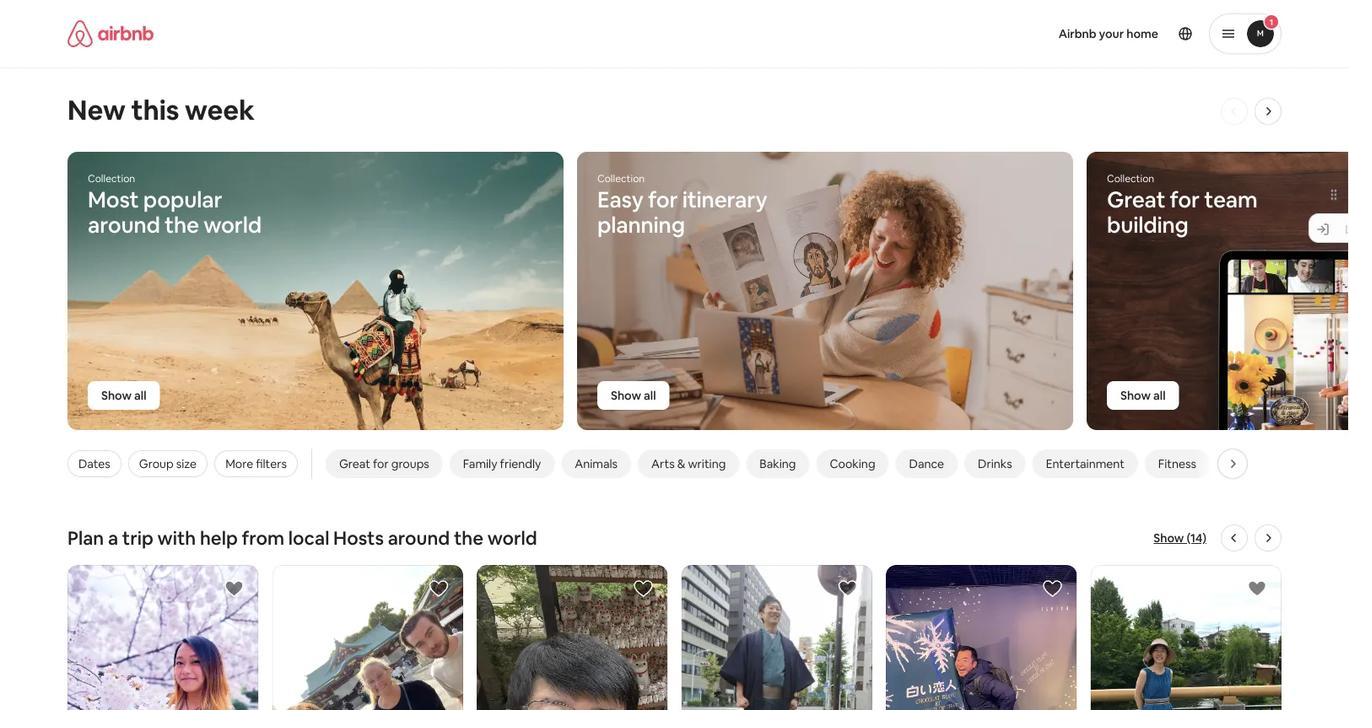 Task type: locate. For each thing, give the bounding box(es) containing it.
for left groups
[[373, 457, 389, 472]]

help
[[200, 526, 238, 550]]

0 horizontal spatial the
[[165, 211, 199, 239]]

all up group
[[134, 388, 146, 403]]

dance button
[[896, 450, 958, 479]]

1 save this experience image from the left
[[429, 579, 449, 599]]

show all link up the fitness element
[[1107, 382, 1180, 410]]

(14)
[[1187, 531, 1207, 546]]

collection up the easy
[[598, 172, 645, 185]]

2 horizontal spatial show all link
[[1107, 382, 1180, 410]]

collection great for team building
[[1107, 172, 1258, 239]]

show all
[[101, 388, 146, 403], [611, 388, 656, 403], [1121, 388, 1166, 403]]

for for building
[[1170, 186, 1200, 214]]

show all link up arts
[[598, 382, 670, 410]]

0 horizontal spatial save this experience image
[[224, 579, 244, 599]]

2 collection from the left
[[598, 172, 645, 185]]

profile element
[[822, 0, 1282, 68]]

great
[[1107, 186, 1166, 214], [339, 457, 370, 472]]

1 horizontal spatial all
[[644, 388, 656, 403]]

0 vertical spatial around
[[88, 211, 160, 239]]

show
[[101, 388, 132, 403], [611, 388, 642, 403], [1121, 388, 1151, 403], [1154, 531, 1185, 546]]

1 vertical spatial great
[[339, 457, 370, 472]]

collection up most
[[88, 172, 135, 185]]

collection
[[88, 172, 135, 185], [598, 172, 645, 185], [1107, 172, 1155, 185]]

2 horizontal spatial collection
[[1107, 172, 1155, 185]]

groups
[[391, 457, 429, 472]]

3 all from the left
[[1154, 388, 1166, 403]]

show all up arts
[[611, 388, 656, 403]]

great inside button
[[339, 457, 370, 472]]

2 show all link from the left
[[598, 382, 670, 410]]

this week
[[131, 92, 255, 127]]

2 show all from the left
[[611, 388, 656, 403]]

for
[[648, 186, 678, 214], [1170, 186, 1200, 214], [373, 457, 389, 472]]

collection for easy
[[598, 172, 645, 185]]

world
[[204, 211, 262, 239], [488, 526, 537, 550]]

0 horizontal spatial great
[[339, 457, 370, 472]]

show left (14)
[[1154, 531, 1185, 546]]

show all up the fitness element
[[1121, 388, 1166, 403]]

the inside the collection most popular around the world
[[165, 211, 199, 239]]

family friendly
[[463, 457, 541, 472]]

all for the
[[134, 388, 146, 403]]

easy
[[598, 186, 644, 214]]

show all link up dates dropdown button
[[88, 382, 160, 410]]

show up animals button at the bottom
[[611, 388, 642, 403]]

more
[[225, 457, 253, 472]]

0 horizontal spatial collection
[[88, 172, 135, 185]]

dance element
[[909, 457, 945, 472]]

collection up building
[[1107, 172, 1155, 185]]

all
[[134, 388, 146, 403], [644, 388, 656, 403], [1154, 388, 1166, 403]]

the right most
[[165, 211, 199, 239]]

drinks element
[[978, 457, 1013, 472]]

2 horizontal spatial show all
[[1121, 388, 1166, 403]]

for right the easy
[[648, 186, 678, 214]]

show all up dates dropdown button
[[101, 388, 146, 403]]

show for easy for itinerary planning
[[611, 388, 642, 403]]

the down family
[[454, 526, 484, 550]]

1 show all from the left
[[101, 388, 146, 403]]

1 & from the left
[[678, 457, 686, 472]]

3 show all from the left
[[1121, 388, 1166, 403]]

0 horizontal spatial world
[[204, 211, 262, 239]]

collection easy for itinerary planning
[[598, 172, 768, 239]]

all for building
[[1154, 388, 1166, 403]]

show all for most popular around the world
[[101, 388, 146, 403]]

family
[[463, 457, 498, 472]]

for left team
[[1170, 186, 1200, 214]]

1 horizontal spatial &
[[1272, 457, 1280, 472]]

1 collection from the left
[[88, 172, 135, 185]]

4 save this experience image from the left
[[1247, 579, 1268, 599]]

trip
[[122, 526, 154, 550]]

collection for most
[[88, 172, 135, 185]]

show all link for great for team building
[[1107, 382, 1180, 410]]

0 vertical spatial world
[[204, 211, 262, 239]]

& for history
[[1272, 457, 1280, 472]]

1 all from the left
[[134, 388, 146, 403]]

0 horizontal spatial show all
[[101, 388, 146, 403]]

1 horizontal spatial save this experience image
[[1043, 579, 1063, 599]]

fitness element
[[1159, 457, 1197, 472]]

0 vertical spatial the
[[165, 211, 199, 239]]

drinks
[[978, 457, 1013, 472]]

0 vertical spatial great
[[1107, 186, 1166, 214]]

for inside the collection easy for itinerary planning
[[648, 186, 678, 214]]

new this week
[[68, 92, 255, 127]]

2 save this experience image from the left
[[1043, 579, 1063, 599]]

around inside the collection most popular around the world
[[88, 211, 160, 239]]

show up fitness button
[[1121, 388, 1151, 403]]

0 horizontal spatial all
[[134, 388, 146, 403]]

&
[[678, 457, 686, 472], [1272, 457, 1280, 472]]

& left culture
[[1272, 457, 1280, 472]]

baking element
[[760, 457, 796, 472]]

1 show all link from the left
[[88, 382, 160, 410]]

collection inside the collection great for team building
[[1107, 172, 1155, 185]]

1 button
[[1209, 14, 1282, 54]]

airbnb your home link
[[1049, 16, 1169, 51]]

airbnb your home
[[1059, 26, 1159, 41]]

show all for great for team building
[[1121, 388, 1166, 403]]

& right arts
[[678, 457, 686, 472]]

3 show all link from the left
[[1107, 382, 1180, 410]]

collection inside the collection easy for itinerary planning
[[598, 172, 645, 185]]

great inside the collection great for team building
[[1107, 186, 1166, 214]]

1 horizontal spatial show all link
[[598, 382, 670, 410]]

the
[[165, 211, 199, 239], [454, 526, 484, 550]]

save this experience image
[[429, 579, 449, 599], [633, 579, 654, 599], [838, 579, 858, 599], [1247, 579, 1268, 599]]

around
[[88, 211, 160, 239], [388, 526, 450, 550]]

2 save this experience image from the left
[[633, 579, 654, 599]]

local
[[288, 526, 330, 550]]

1 horizontal spatial great
[[1107, 186, 1166, 214]]

plan a trip with help from local hosts around the world
[[68, 526, 537, 550]]

all up the fitness element
[[1154, 388, 1166, 403]]

all up arts
[[644, 388, 656, 403]]

baking button
[[746, 450, 810, 479]]

3 save this experience image from the left
[[838, 579, 858, 599]]

show up dates
[[101, 388, 132, 403]]

1 horizontal spatial collection
[[598, 172, 645, 185]]

fitness
[[1159, 457, 1197, 472]]

2 horizontal spatial all
[[1154, 388, 1166, 403]]

arts & writing button
[[638, 450, 740, 479]]

your
[[1099, 26, 1124, 41]]

0 horizontal spatial show all link
[[88, 382, 160, 410]]

0 horizontal spatial around
[[88, 211, 160, 239]]

for inside the collection great for team building
[[1170, 186, 1200, 214]]

2 horizontal spatial for
[[1170, 186, 1200, 214]]

great for groups element
[[339, 457, 429, 472]]

1 horizontal spatial for
[[648, 186, 678, 214]]

dance
[[909, 457, 945, 472]]

2 all from the left
[[644, 388, 656, 403]]

for for planning
[[648, 186, 678, 214]]

history
[[1231, 457, 1270, 472]]

1 horizontal spatial world
[[488, 526, 537, 550]]

history & culture element
[[1231, 457, 1321, 472]]

1 vertical spatial around
[[388, 526, 450, 550]]

save this experience image
[[224, 579, 244, 599], [1043, 579, 1063, 599]]

show (14)
[[1154, 531, 1207, 546]]

2 & from the left
[[1272, 457, 1280, 472]]

0 horizontal spatial &
[[678, 457, 686, 472]]

0 horizontal spatial for
[[373, 457, 389, 472]]

show (14) link
[[1154, 530, 1207, 547]]

1 vertical spatial the
[[454, 526, 484, 550]]

1 horizontal spatial show all
[[611, 388, 656, 403]]

collection inside the collection most popular around the world
[[88, 172, 135, 185]]

a
[[108, 526, 118, 550]]

show all link
[[88, 382, 160, 410], [598, 382, 670, 410], [1107, 382, 1180, 410]]

most
[[88, 186, 139, 214]]

plan
[[68, 526, 104, 550]]

3 collection from the left
[[1107, 172, 1155, 185]]



Task type: describe. For each thing, give the bounding box(es) containing it.
world inside the collection most popular around the world
[[204, 211, 262, 239]]

great for groups
[[339, 457, 429, 472]]

family friendly button
[[450, 450, 555, 479]]

show all for easy for itinerary planning
[[611, 388, 656, 403]]

1
[[1270, 16, 1274, 27]]

building
[[1107, 211, 1189, 239]]

show for most popular around the world
[[101, 388, 132, 403]]

cooking element
[[830, 457, 876, 472]]

dates
[[78, 457, 110, 472]]

animals
[[575, 457, 618, 472]]

planning
[[598, 211, 685, 239]]

entertainment button
[[1033, 450, 1138, 479]]

all for planning
[[644, 388, 656, 403]]

airbnb
[[1059, 26, 1097, 41]]

cooking button
[[817, 450, 889, 479]]

& for arts
[[678, 457, 686, 472]]

from
[[242, 526, 284, 550]]

show all link for easy for itinerary planning
[[598, 382, 670, 410]]

size
[[176, 457, 197, 472]]

history & culture button
[[1217, 450, 1335, 479]]

great for groups button
[[326, 450, 443, 479]]

home
[[1127, 26, 1159, 41]]

for inside great for groups button
[[373, 457, 389, 472]]

cooking
[[830, 457, 876, 472]]

with
[[157, 526, 196, 550]]

popular
[[143, 186, 222, 214]]

show all link for most popular around the world
[[88, 382, 160, 410]]

friendly
[[500, 457, 541, 472]]

1 horizontal spatial around
[[388, 526, 450, 550]]

new this week group
[[0, 151, 1350, 431]]

group size button
[[128, 451, 208, 478]]

itinerary
[[683, 186, 768, 214]]

group size
[[139, 457, 197, 472]]

writing
[[688, 457, 726, 472]]

filters
[[256, 457, 287, 472]]

more filters button
[[214, 451, 298, 478]]

collection for great
[[1107, 172, 1155, 185]]

baking
[[760, 457, 796, 472]]

culture
[[1283, 457, 1321, 472]]

show for great for team building
[[1121, 388, 1151, 403]]

entertainment element
[[1046, 457, 1125, 472]]

animals element
[[575, 457, 618, 472]]

group
[[139, 457, 174, 472]]

arts & writing
[[652, 457, 726, 472]]

arts & writing element
[[652, 457, 726, 472]]

entertainment
[[1046, 457, 1125, 472]]

1 save this experience image from the left
[[224, 579, 244, 599]]

more filters
[[225, 457, 287, 472]]

collection most popular around the world
[[88, 172, 262, 239]]

hosts
[[333, 526, 384, 550]]

drinks button
[[965, 450, 1026, 479]]

arts
[[652, 457, 675, 472]]

dates button
[[68, 451, 121, 478]]

team
[[1205, 186, 1258, 214]]

family friendly element
[[463, 457, 541, 472]]

1 horizontal spatial the
[[454, 526, 484, 550]]

fitness button
[[1145, 450, 1210, 479]]

animals button
[[562, 450, 631, 479]]

1 vertical spatial world
[[488, 526, 537, 550]]

new
[[68, 92, 126, 127]]

history & culture
[[1231, 457, 1321, 472]]



Task type: vqa. For each thing, say whether or not it's contained in the screenshot.
the Plan a trip with help from local Hosts around the world
yes



